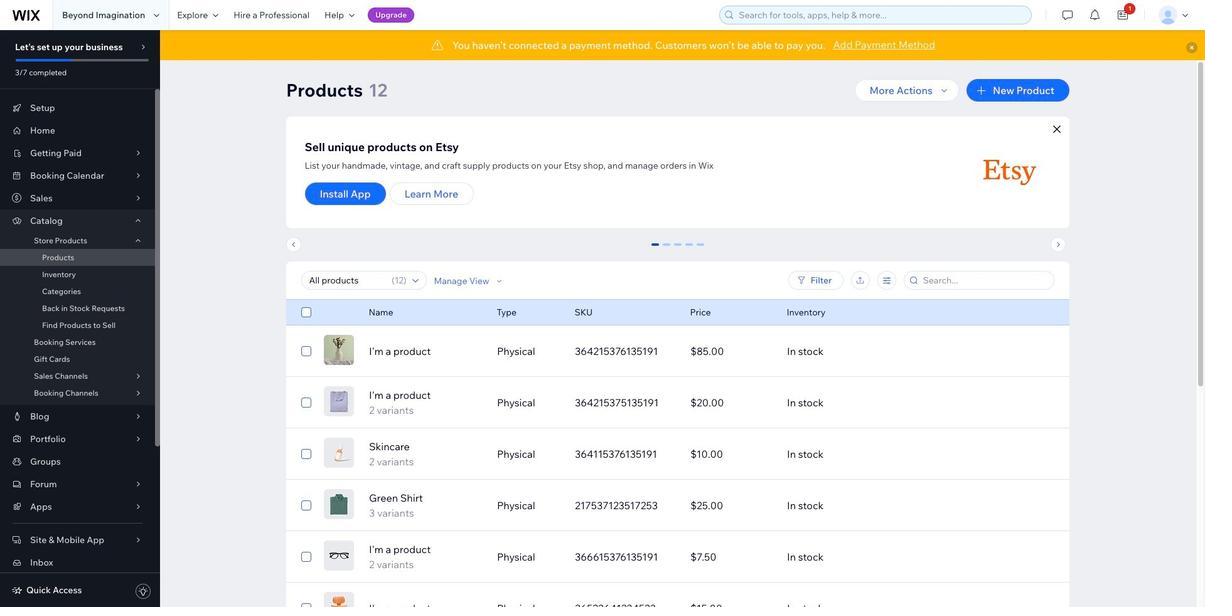 Task type: locate. For each thing, give the bounding box(es) containing it.
None checkbox
[[301, 344, 311, 359], [301, 396, 311, 411], [301, 499, 311, 514], [301, 602, 311, 608], [301, 344, 311, 359], [301, 396, 311, 411], [301, 499, 311, 514], [301, 602, 311, 608]]

Unsaved view field
[[306, 272, 388, 290]]

sell unique products on etsy image
[[970, 132, 1051, 214]]

None checkbox
[[301, 305, 311, 320], [301, 447, 311, 462], [301, 550, 311, 565], [301, 305, 311, 320], [301, 447, 311, 462], [301, 550, 311, 565]]

Search... field
[[920, 272, 1051, 290]]

alert
[[160, 30, 1206, 60]]

Search for tools, apps, help & more... field
[[736, 6, 1028, 24]]



Task type: describe. For each thing, give the bounding box(es) containing it.
sidebar element
[[0, 30, 160, 608]]



Task type: vqa. For each thing, say whether or not it's contained in the screenshot.
Online
no



